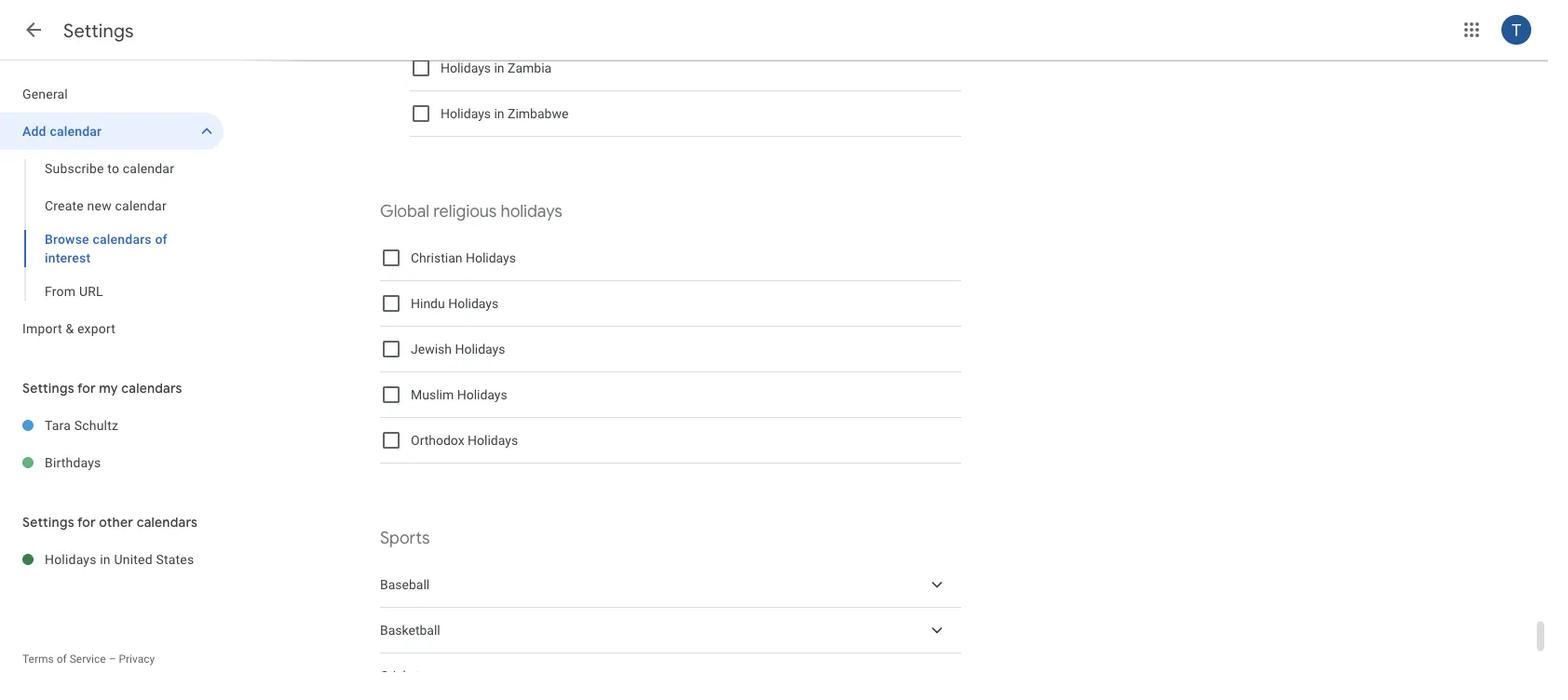 Task type: locate. For each thing, give the bounding box(es) containing it.
url
[[79, 284, 103, 299]]

service
[[70, 653, 106, 666]]

for left other
[[77, 514, 96, 531]]

1 for from the top
[[77, 380, 96, 397]]

settings for other calendars
[[22, 514, 198, 531]]

settings down birthdays
[[22, 514, 74, 531]]

holidays down settings for other calendars
[[45, 552, 97, 567]]

import & export
[[22, 321, 116, 336]]

zambia
[[508, 60, 552, 76]]

calendar inside tree item
[[50, 123, 102, 139]]

calendars right my
[[121, 380, 182, 397]]

for left my
[[77, 380, 96, 397]]

birthdays tree item
[[0, 444, 224, 482]]

in left zimbabwe
[[494, 106, 505, 121]]

terms of service link
[[22, 653, 106, 666]]

interest
[[45, 250, 91, 266]]

0 vertical spatial for
[[77, 380, 96, 397]]

1 vertical spatial in
[[494, 106, 505, 121]]

0 vertical spatial calendar
[[50, 123, 102, 139]]

1 vertical spatial settings
[[22, 380, 74, 397]]

in for zimbabwe
[[494, 106, 505, 121]]

calendar for subscribe to calendar
[[123, 161, 174, 176]]

basketball
[[380, 623, 441, 639]]

global
[[380, 201, 430, 222]]

1 vertical spatial calendars
[[121, 380, 182, 397]]

in inside tree item
[[100, 552, 111, 567]]

subscribe
[[45, 161, 104, 176]]

2 vertical spatial calendar
[[115, 198, 167, 213]]

terms
[[22, 653, 54, 666]]

of inside browse calendars of interest
[[155, 232, 167, 247]]

tree
[[0, 75, 224, 348]]

of right terms at bottom
[[57, 653, 67, 666]]

–
[[109, 653, 116, 666]]

states
[[156, 552, 194, 567]]

export
[[77, 321, 116, 336]]

from url
[[45, 284, 103, 299]]

calendar right new
[[115, 198, 167, 213]]

create
[[45, 198, 84, 213]]

2 vertical spatial in
[[100, 552, 111, 567]]

settings right go back icon
[[63, 19, 134, 42]]

christian
[[411, 250, 463, 266]]

browse
[[45, 232, 89, 247]]

holidays right jewish
[[455, 342, 505, 357]]

tree containing general
[[0, 75, 224, 348]]

in left the zambia
[[494, 60, 505, 76]]

of
[[155, 232, 167, 247], [57, 653, 67, 666]]

for
[[77, 380, 96, 397], [77, 514, 96, 531]]

1 vertical spatial of
[[57, 653, 67, 666]]

holidays up orthodox holidays
[[457, 387, 508, 403]]

1 vertical spatial for
[[77, 514, 96, 531]]

0 vertical spatial of
[[155, 232, 167, 247]]

add calendar tree item
[[0, 113, 224, 150]]

calendar up subscribe
[[50, 123, 102, 139]]

calendars down create new calendar
[[93, 232, 152, 247]]

1 vertical spatial calendar
[[123, 161, 174, 176]]

0 vertical spatial settings
[[63, 19, 134, 42]]

calendar right to at the left of the page
[[123, 161, 174, 176]]

in
[[494, 60, 505, 76], [494, 106, 505, 121], [100, 552, 111, 567]]

0 horizontal spatial of
[[57, 653, 67, 666]]

tara
[[45, 418, 71, 433]]

group
[[0, 150, 224, 310]]

to
[[107, 161, 119, 176]]

browse calendars of interest
[[45, 232, 167, 266]]

of down create new calendar
[[155, 232, 167, 247]]

holidays
[[441, 60, 491, 76], [441, 106, 491, 121], [466, 250, 516, 266], [448, 296, 499, 311], [455, 342, 505, 357], [457, 387, 508, 403], [468, 433, 518, 448], [45, 552, 97, 567]]

jewish
[[411, 342, 452, 357]]

tara schultz
[[45, 418, 118, 433]]

settings
[[63, 19, 134, 42], [22, 380, 74, 397], [22, 514, 74, 531]]

calendar
[[50, 123, 102, 139], [123, 161, 174, 176], [115, 198, 167, 213]]

muslim
[[411, 387, 454, 403]]

subscribe to calendar
[[45, 161, 174, 176]]

settings for settings for other calendars
[[22, 514, 74, 531]]

christian holidays
[[411, 250, 516, 266]]

calendars for my
[[121, 380, 182, 397]]

in left the united
[[100, 552, 111, 567]]

terms of service – privacy
[[22, 653, 155, 666]]

in for united
[[100, 552, 111, 567]]

calendars up states
[[137, 514, 198, 531]]

0 vertical spatial in
[[494, 60, 505, 76]]

holidays right orthodox
[[468, 433, 518, 448]]

1 horizontal spatial of
[[155, 232, 167, 247]]

2 vertical spatial calendars
[[137, 514, 198, 531]]

2 vertical spatial settings
[[22, 514, 74, 531]]

0 vertical spatial calendars
[[93, 232, 152, 247]]

2 for from the top
[[77, 514, 96, 531]]

settings up 'tara' at the bottom left
[[22, 380, 74, 397]]

calendars
[[93, 232, 152, 247], [121, 380, 182, 397], [137, 514, 198, 531]]



Task type: vqa. For each thing, say whether or not it's contained in the screenshot.
holidays
yes



Task type: describe. For each thing, give the bounding box(es) containing it.
my
[[99, 380, 118, 397]]

new
[[87, 198, 112, 213]]

birthdays
[[45, 455, 101, 471]]

go back image
[[22, 19, 45, 41]]

settings for settings for my calendars
[[22, 380, 74, 397]]

holidays in united states
[[45, 552, 194, 567]]

holidays in zambia
[[441, 60, 552, 76]]

settings for my calendars tree
[[0, 407, 224, 482]]

basketball tree item
[[380, 608, 962, 654]]

orthodox
[[411, 433, 465, 448]]

orthodox holidays
[[411, 433, 518, 448]]

calendars for other
[[137, 514, 198, 531]]

from
[[45, 284, 76, 299]]

muslim holidays
[[411, 387, 508, 403]]

baseball tree item
[[380, 563, 962, 608]]

privacy
[[119, 653, 155, 666]]

holidays down global religious holidays
[[466, 250, 516, 266]]

zimbabwe
[[508, 106, 569, 121]]

calendar for create new calendar
[[115, 198, 167, 213]]

for for my
[[77, 380, 96, 397]]

for for other
[[77, 514, 96, 531]]

holidays in zimbabwe
[[441, 106, 569, 121]]

religious
[[434, 201, 497, 222]]

united
[[114, 552, 153, 567]]

in for zambia
[[494, 60, 505, 76]]

&
[[66, 321, 74, 336]]

baseball
[[380, 577, 430, 593]]

holidays right hindu
[[448, 296, 499, 311]]

hindu holidays
[[411, 296, 499, 311]]

birthdays link
[[45, 444, 224, 482]]

tara schultz tree item
[[0, 407, 224, 444]]

holidays up holidays in zimbabwe
[[441, 60, 491, 76]]

add
[[22, 123, 46, 139]]

import
[[22, 321, 62, 336]]

sports
[[380, 528, 430, 549]]

settings for my calendars
[[22, 380, 182, 397]]

holidays down holidays in zambia
[[441, 106, 491, 121]]

create new calendar
[[45, 198, 167, 213]]

holidays inside tree item
[[45, 552, 97, 567]]

group containing subscribe to calendar
[[0, 150, 224, 310]]

holidays in united states tree item
[[0, 541, 224, 579]]

settings heading
[[63, 19, 134, 42]]

add calendar
[[22, 123, 102, 139]]

hindu
[[411, 296, 445, 311]]

holidays
[[501, 201, 563, 222]]

holidays in united states link
[[45, 541, 224, 579]]

settings for settings
[[63, 19, 134, 42]]

global religious holidays
[[380, 201, 563, 222]]

jewish holidays
[[411, 342, 505, 357]]

other
[[99, 514, 133, 531]]

calendars inside browse calendars of interest
[[93, 232, 152, 247]]

privacy link
[[119, 653, 155, 666]]

schultz
[[74, 418, 118, 433]]

general
[[22, 86, 68, 102]]



